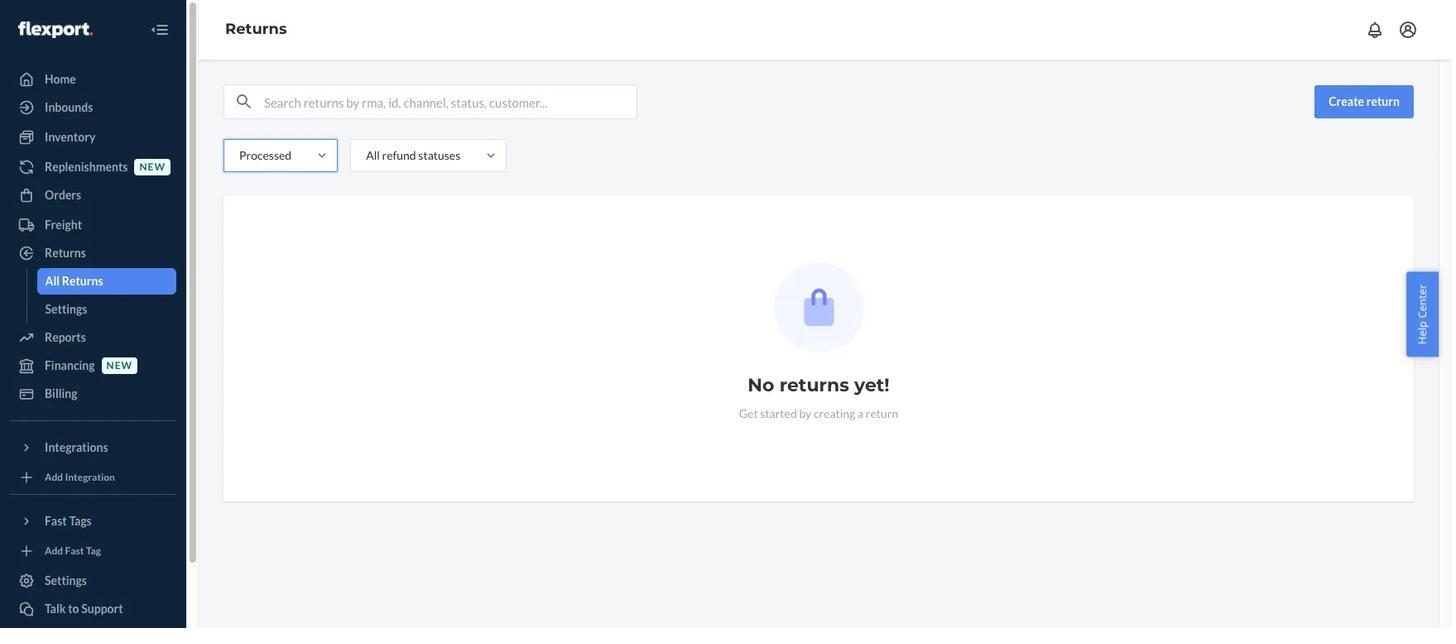 Task type: describe. For each thing, give the bounding box(es) containing it.
add for add integration
[[45, 472, 63, 484]]

billing link
[[10, 381, 176, 408]]

add integration link
[[10, 468, 176, 488]]

inventory
[[45, 130, 96, 144]]

fast tags button
[[10, 509, 176, 535]]

inbounds
[[45, 100, 93, 114]]

home
[[45, 72, 76, 86]]

2 vertical spatial returns
[[62, 274, 103, 288]]

all returns
[[45, 274, 103, 288]]

all refund statuses
[[366, 148, 461, 162]]

fast inside "link"
[[65, 545, 84, 558]]

center
[[1416, 284, 1431, 318]]

1 vertical spatial settings link
[[10, 568, 176, 595]]

by
[[800, 407, 812, 421]]

Search returns by rma, id, channel, status, customer... text field
[[264, 85, 637, 118]]

return inside button
[[1367, 94, 1401, 109]]

add for add fast tag
[[45, 545, 63, 558]]

add fast tag link
[[10, 542, 176, 562]]

a
[[858, 407, 864, 421]]

close navigation image
[[150, 20, 170, 40]]

refund
[[382, 148, 416, 162]]

tags
[[69, 514, 92, 528]]

statuses
[[419, 148, 461, 162]]

0 vertical spatial returns link
[[225, 20, 287, 38]]

reports
[[45, 330, 86, 345]]

create
[[1330, 94, 1365, 109]]

no
[[748, 374, 775, 397]]

support
[[81, 602, 123, 616]]

all for all returns
[[45, 274, 60, 288]]

open notifications image
[[1366, 20, 1386, 40]]

0 vertical spatial settings link
[[37, 297, 176, 323]]

integration
[[65, 472, 115, 484]]

home link
[[10, 66, 176, 93]]

to
[[68, 602, 79, 616]]

started
[[761, 407, 797, 421]]

orders link
[[10, 182, 176, 209]]



Task type: locate. For each thing, give the bounding box(es) containing it.
return right a
[[866, 407, 899, 421]]

fast left tags
[[45, 514, 67, 528]]

add fast tag
[[45, 545, 101, 558]]

1 horizontal spatial returns link
[[225, 20, 287, 38]]

1 vertical spatial all
[[45, 274, 60, 288]]

0 vertical spatial new
[[140, 161, 166, 173]]

all
[[366, 148, 380, 162], [45, 274, 60, 288]]

0 vertical spatial settings
[[45, 302, 87, 316]]

2 settings from the top
[[45, 574, 87, 588]]

get
[[739, 407, 758, 421]]

1 settings from the top
[[45, 302, 87, 316]]

open account menu image
[[1399, 20, 1419, 40]]

new down reports link
[[106, 360, 133, 372]]

flexport logo image
[[18, 21, 93, 38]]

financing
[[45, 359, 95, 373]]

returns
[[780, 374, 850, 397]]

integrations
[[45, 441, 108, 455]]

0 horizontal spatial all
[[45, 274, 60, 288]]

0 horizontal spatial new
[[106, 360, 133, 372]]

add down fast tags
[[45, 545, 63, 558]]

0 vertical spatial fast
[[45, 514, 67, 528]]

new up orders link
[[140, 161, 166, 173]]

fast
[[45, 514, 67, 528], [65, 545, 84, 558]]

all down freight
[[45, 274, 60, 288]]

1 horizontal spatial all
[[366, 148, 380, 162]]

replenishments
[[45, 160, 128, 174]]

add
[[45, 472, 63, 484], [45, 545, 63, 558]]

help center button
[[1408, 272, 1440, 357]]

fast inside dropdown button
[[45, 514, 67, 528]]

return right create
[[1367, 94, 1401, 109]]

no returns yet!
[[748, 374, 890, 397]]

tag
[[86, 545, 101, 558]]

1 vertical spatial returns link
[[10, 240, 176, 267]]

help center
[[1416, 284, 1431, 344]]

0 vertical spatial add
[[45, 472, 63, 484]]

settings up reports
[[45, 302, 87, 316]]

create return
[[1330, 94, 1401, 109]]

empty list image
[[774, 263, 864, 353]]

integrations button
[[10, 435, 176, 461]]

new for financing
[[106, 360, 133, 372]]

processed
[[239, 148, 292, 162]]

new
[[140, 161, 166, 173], [106, 360, 133, 372]]

get started by creating a return
[[739, 407, 899, 421]]

settings link up talk to support button
[[10, 568, 176, 595]]

1 vertical spatial settings
[[45, 574, 87, 588]]

inbounds link
[[10, 94, 176, 121]]

billing
[[45, 387, 77, 401]]

settings link down 'all returns' link
[[37, 297, 176, 323]]

1 vertical spatial fast
[[65, 545, 84, 558]]

reports link
[[10, 325, 176, 351]]

all returns link
[[37, 268, 176, 295]]

help
[[1416, 321, 1431, 344]]

all left refund
[[366, 148, 380, 162]]

settings link
[[37, 297, 176, 323], [10, 568, 176, 595]]

1 add from the top
[[45, 472, 63, 484]]

1 horizontal spatial new
[[140, 161, 166, 173]]

1 vertical spatial return
[[866, 407, 899, 421]]

returns link
[[225, 20, 287, 38], [10, 240, 176, 267]]

add inside "link"
[[45, 545, 63, 558]]

0 horizontal spatial returns link
[[10, 240, 176, 267]]

talk to support button
[[10, 596, 176, 623]]

fast tags
[[45, 514, 92, 528]]

1 horizontal spatial return
[[1367, 94, 1401, 109]]

1 vertical spatial add
[[45, 545, 63, 558]]

add left integration
[[45, 472, 63, 484]]

return
[[1367, 94, 1401, 109], [866, 407, 899, 421]]

2 add from the top
[[45, 545, 63, 558]]

fast left tag
[[65, 545, 84, 558]]

add integration
[[45, 472, 115, 484]]

create return button
[[1315, 85, 1415, 118]]

0 vertical spatial all
[[366, 148, 380, 162]]

inventory link
[[10, 124, 176, 151]]

0 vertical spatial return
[[1367, 94, 1401, 109]]

talk
[[45, 602, 66, 616]]

orders
[[45, 188, 81, 202]]

yet!
[[855, 374, 890, 397]]

1 vertical spatial new
[[106, 360, 133, 372]]

all for all refund statuses
[[366, 148, 380, 162]]

creating
[[814, 407, 856, 421]]

returns
[[225, 20, 287, 38], [45, 246, 86, 260], [62, 274, 103, 288]]

settings
[[45, 302, 87, 316], [45, 574, 87, 588]]

1 vertical spatial returns
[[45, 246, 86, 260]]

new for replenishments
[[140, 161, 166, 173]]

freight link
[[10, 212, 176, 239]]

freight
[[45, 218, 82, 232]]

0 vertical spatial returns
[[225, 20, 287, 38]]

talk to support
[[45, 602, 123, 616]]

settings up "to"
[[45, 574, 87, 588]]

0 horizontal spatial return
[[866, 407, 899, 421]]



Task type: vqa. For each thing, say whether or not it's contained in the screenshot.
Settings to the top
yes



